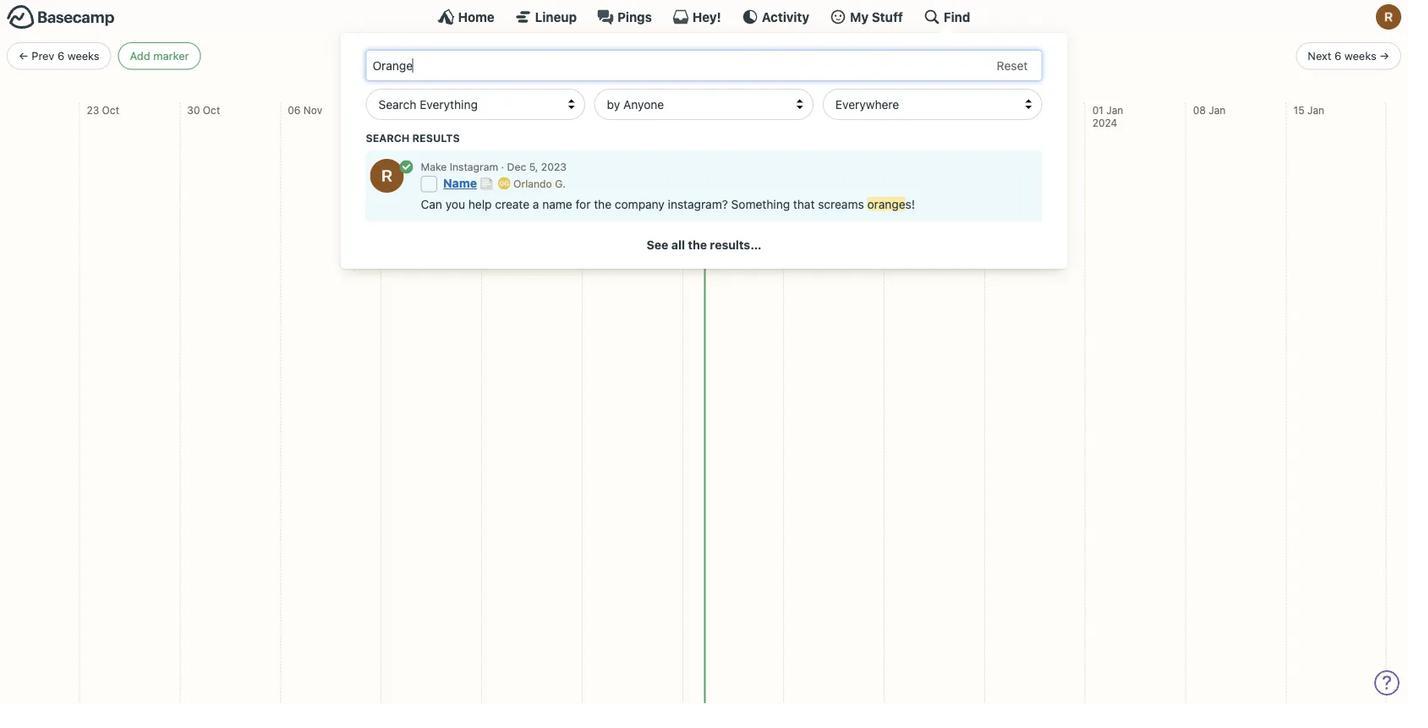 Task type: vqa. For each thing, say whether or not it's contained in the screenshot.
that
yes



Task type: describe. For each thing, give the bounding box(es) containing it.
pings button
[[597, 8, 652, 25]]

name
[[443, 176, 477, 190]]

08 jan
[[1193, 104, 1226, 116]]

add marker
[[130, 49, 189, 62]]

11
[[791, 104, 800, 116]]

06 nov
[[288, 104, 322, 116]]

ruby image
[[1376, 4, 1401, 30]]

11 dec
[[791, 104, 822, 116]]

nov for 27 nov
[[604, 104, 623, 116]]

a
[[533, 197, 539, 211]]

1 6 from the left
[[57, 49, 64, 62]]

for
[[576, 197, 591, 211]]

something
[[731, 197, 790, 211]]

instagram?
[[668, 197, 728, 211]]

23 oct
[[87, 104, 119, 116]]

25 dec
[[992, 104, 1026, 116]]

nov for 13 nov
[[402, 104, 421, 116]]

name
[[542, 197, 572, 211]]

see all the results… link
[[647, 238, 762, 252]]

switch accounts image
[[7, 4, 115, 30]]

my stuff
[[850, 9, 903, 24]]

← prev 6 weeks
[[19, 49, 99, 62]]

hey!
[[693, 9, 721, 24]]

prev
[[32, 49, 54, 62]]

stuff
[[872, 9, 903, 24]]

copy
[[1013, 158, 1038, 170]]

for search image
[[400, 160, 413, 174]]

2024
[[1092, 117, 1117, 129]]

oct for 23 oct
[[102, 104, 119, 116]]

marker
[[153, 49, 189, 62]]

01 jan 2024
[[1092, 104, 1123, 129]]

lineup link
[[515, 8, 577, 25]]

home link
[[438, 8, 495, 25]]

results…
[[710, 238, 762, 252]]

screams
[[818, 197, 864, 211]]

08
[[1193, 104, 1206, 116]]

instagram
[[450, 160, 498, 172]]

search results
[[366, 132, 460, 144]]

lineup
[[535, 9, 577, 24]]

20
[[489, 104, 501, 116]]

13 nov
[[388, 104, 421, 116]]

5,
[[529, 160, 538, 172]]

→
[[1380, 49, 1390, 62]]

my stuff button
[[830, 8, 903, 25]]

my
[[850, 9, 869, 24]]

make
[[421, 160, 447, 172]]

main element
[[0, 0, 1408, 269]]

create
[[495, 197, 530, 211]]

←
[[19, 49, 29, 62]]

01
[[1092, 104, 1104, 116]]

27
[[590, 104, 601, 116]]

hey! button
[[672, 8, 721, 25]]

2 weeks from the left
[[1345, 49, 1377, 62]]

oct for 30 oct
[[203, 104, 220, 116]]

all
[[671, 238, 685, 252]]

g.
[[555, 177, 566, 190]]

13
[[388, 104, 399, 116]]

activity
[[762, 9, 809, 24]]

20 nov
[[489, 104, 523, 116]]



Task type: locate. For each thing, give the bounding box(es) containing it.
30 oct
[[187, 104, 220, 116]]

orlando g.
[[511, 177, 566, 190]]

3 jan from the left
[[1307, 104, 1324, 116]]

jan inside 01 jan 2024
[[1106, 104, 1123, 116]]

jan right 08
[[1209, 104, 1226, 116]]

see
[[647, 238, 668, 252]]

6 right prev
[[57, 49, 64, 62]]

the right all
[[688, 238, 707, 252]]

home
[[458, 9, 495, 24]]

0 vertical spatial the
[[594, 197, 612, 211]]

18 dec
[[891, 104, 924, 116]]

company
[[615, 197, 665, 211]]

2 horizontal spatial jan
[[1307, 104, 1324, 116]]

oct right "23"
[[102, 104, 119, 116]]

oct right 30
[[203, 104, 220, 116]]

dec right "11"
[[803, 104, 822, 116]]

23
[[87, 104, 99, 116]]

orange
[[867, 197, 905, 211]]

orlando gary image
[[498, 177, 511, 190]]

jan for 15 jan
[[1307, 104, 1324, 116]]

4 nov from the left
[[604, 104, 623, 116]]

1 nov from the left
[[304, 104, 322, 116]]

15
[[1294, 104, 1305, 116]]

1 jan from the left
[[1106, 104, 1123, 116]]

dec 5, 2023 element
[[507, 160, 567, 172]]

pings
[[617, 9, 652, 24]]

0 horizontal spatial 6
[[57, 49, 64, 62]]

the
[[594, 197, 612, 211], [688, 238, 707, 252]]

jan for 01 jan 2024
[[1106, 104, 1123, 116]]

27 nov
[[590, 104, 623, 116]]

nov right the 27 at left
[[604, 104, 623, 116]]

nov right 13
[[402, 104, 421, 116]]

you
[[445, 197, 465, 211]]

1 horizontal spatial jan
[[1209, 104, 1226, 116]]

next 6 weeks →
[[1308, 49, 1390, 62]]

dec inside main element
[[507, 160, 526, 172]]

2 jan from the left
[[1209, 104, 1226, 116]]

1 vertical spatial the
[[688, 238, 707, 252]]

3 nov from the left
[[504, 104, 523, 116]]

dec right '18'
[[905, 104, 924, 116]]

6
[[57, 49, 64, 62], [1335, 49, 1342, 62]]

help
[[468, 197, 492, 211]]

weeks right prev
[[67, 49, 99, 62]]

jan for 08 jan
[[1209, 104, 1226, 116]]

dec for 11 dec
[[803, 104, 822, 116]]

that
[[793, 197, 815, 211]]

s!
[[905, 197, 915, 211]]

dec right 25
[[1007, 104, 1026, 116]]

2 6 from the left
[[1335, 49, 1342, 62]]

dec
[[803, 104, 822, 116], [905, 104, 924, 116], [1007, 104, 1026, 116], [507, 160, 526, 172]]

nov right 06
[[304, 104, 322, 116]]

activity link
[[742, 8, 809, 25]]

6 right next
[[1335, 49, 1342, 62]]

add
[[130, 49, 150, 62]]

orlando
[[513, 177, 552, 190]]

18
[[891, 104, 902, 116]]

search
[[366, 132, 410, 144]]

none reset field inside main element
[[988, 55, 1036, 77]]

add marker link
[[118, 42, 201, 70]]

ruby image
[[370, 159, 404, 193]]

1 horizontal spatial oct
[[203, 104, 220, 116]]

Search for… search field
[[366, 50, 1042, 81]]

the right for
[[594, 197, 612, 211]]

1 oct from the left
[[102, 104, 119, 116]]

2023
[[541, 160, 567, 172]]

dec for 25 dec
[[1007, 104, 1026, 116]]

1 horizontal spatial weeks
[[1345, 49, 1377, 62]]

copy button
[[1000, 156, 1038, 172]]

today
[[646, 48, 685, 64]]

15 jan
[[1294, 104, 1324, 116]]

can
[[421, 197, 442, 211]]

25
[[992, 104, 1004, 116]]

oct
[[102, 104, 119, 116], [203, 104, 220, 116]]

30
[[187, 104, 200, 116]]

0 horizontal spatial oct
[[102, 104, 119, 116]]

0 horizontal spatial the
[[594, 197, 612, 211]]

0 horizontal spatial weeks
[[67, 49, 99, 62]]

1 horizontal spatial the
[[688, 238, 707, 252]]

name link
[[443, 176, 477, 190]]

06
[[288, 104, 301, 116]]

dec for 18 dec
[[905, 104, 924, 116]]

None reset field
[[988, 55, 1036, 77]]

jan
[[1106, 104, 1123, 116], [1209, 104, 1226, 116], [1307, 104, 1324, 116]]

see all the results…
[[647, 238, 762, 252]]

·
[[501, 160, 504, 172]]

2 oct from the left
[[203, 104, 220, 116]]

next
[[1308, 49, 1332, 62]]

weeks
[[67, 49, 99, 62], [1345, 49, 1377, 62]]

make instagram · dec 5, 2023
[[421, 160, 567, 172]]

0 horizontal spatial jan
[[1106, 104, 1123, 116]]

1 weeks from the left
[[67, 49, 99, 62]]

weeks left the →
[[1345, 49, 1377, 62]]

can you help create a name for the company instagram? something that screams orange s!
[[421, 197, 915, 211]]

find
[[944, 9, 970, 24]]

results
[[412, 132, 460, 144]]

nov right 20
[[504, 104, 523, 116]]

nov for 20 nov
[[504, 104, 523, 116]]

nov for 06 nov
[[304, 104, 322, 116]]

nov
[[304, 104, 322, 116], [402, 104, 421, 116], [504, 104, 523, 116], [604, 104, 623, 116]]

jan up 2024
[[1106, 104, 1123, 116]]

dec right ·
[[507, 160, 526, 172]]

2 nov from the left
[[402, 104, 421, 116]]

1 horizontal spatial 6
[[1335, 49, 1342, 62]]

find button
[[923, 8, 970, 25]]

jan right 15
[[1307, 104, 1324, 116]]



